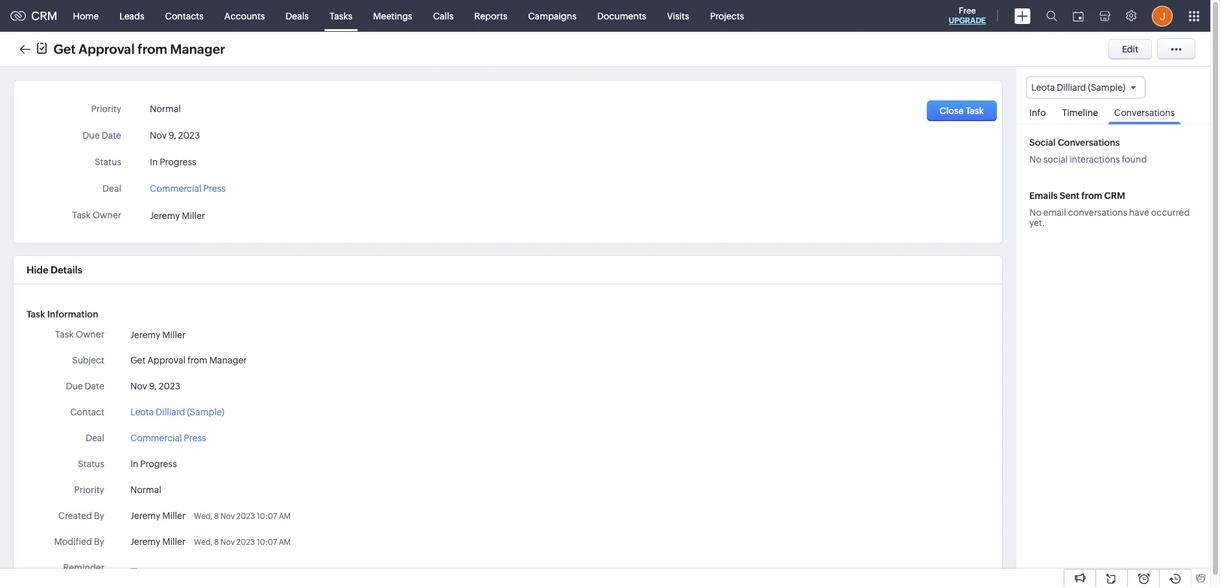 Task type: describe. For each thing, give the bounding box(es) containing it.
wed, 8 nov 2023 10:07 am for modified by
[[194, 539, 291, 548]]

calls
[[433, 11, 454, 21]]

calendar image
[[1073, 11, 1084, 21]]

profile image
[[1152, 6, 1173, 26]]

information
[[47, 310, 98, 320]]

1 vertical spatial normal
[[130, 485, 161, 496]]

(sample) inside field
[[1088, 82, 1126, 93]]

0 vertical spatial from
[[138, 41, 167, 56]]

accounts
[[224, 11, 265, 21]]

dilliard inside field
[[1057, 82, 1087, 93]]

sent
[[1060, 191, 1080, 201]]

campaigns
[[528, 11, 577, 21]]

visits link
[[657, 0, 700, 31]]

1 vertical spatial leota
[[130, 408, 154, 418]]

am for created by
[[279, 513, 291, 522]]

task up the details
[[72, 210, 91, 221]]

reports
[[475, 11, 508, 21]]

1 vertical spatial in progress
[[130, 459, 177, 470]]

hide
[[27, 265, 48, 276]]

email
[[1044, 208, 1067, 218]]

1 vertical spatial deal
[[86, 433, 104, 444]]

Leota Dilliard (Sample) field
[[1027, 77, 1146, 99]]

8 for created by
[[214, 513, 219, 522]]

0 vertical spatial in progress
[[150, 157, 196, 167]]

conversations
[[1069, 208, 1128, 218]]

0 vertical spatial manager
[[170, 41, 225, 56]]

contacts link
[[155, 0, 214, 31]]

projects link
[[700, 0, 755, 31]]

leads link
[[109, 0, 155, 31]]

0 vertical spatial deal
[[103, 184, 121, 194]]

task information
[[27, 310, 98, 320]]

interactions
[[1070, 155, 1120, 165]]

close task
[[940, 106, 984, 116]]

by for created by
[[94, 511, 104, 522]]

profile element
[[1145, 0, 1181, 31]]

leota dilliard (sample) inside field
[[1032, 82, 1126, 93]]

0 horizontal spatial dilliard
[[156, 408, 185, 418]]

search image
[[1047, 10, 1058, 21]]

created
[[58, 511, 92, 522]]

contacts
[[165, 11, 204, 21]]

emails sent from crm no email conversations have occurred yet.
[[1030, 191, 1190, 229]]

details
[[51, 265, 82, 276]]

leads
[[119, 11, 144, 21]]

0 vertical spatial approval
[[79, 41, 135, 56]]

1 vertical spatial get approval from manager
[[130, 356, 247, 366]]

contact
[[70, 408, 104, 418]]

0 vertical spatial normal
[[150, 104, 181, 114]]

timeline
[[1063, 108, 1099, 118]]

1 vertical spatial priority
[[74, 485, 104, 496]]

0 vertical spatial commercial press
[[150, 184, 226, 194]]

0 vertical spatial priority
[[91, 104, 121, 114]]

social conversations no social interactions found
[[1030, 138, 1147, 165]]

calls link
[[423, 0, 464, 31]]

0 horizontal spatial leota dilliard (sample)
[[130, 408, 225, 418]]

info link
[[1023, 99, 1053, 124]]

search element
[[1039, 0, 1066, 32]]

wed, 8 nov 2023 10:07 am for created by
[[194, 513, 291, 522]]

1 vertical spatial date
[[85, 382, 104, 392]]

0 vertical spatial status
[[95, 157, 121, 167]]

1 vertical spatial manager
[[209, 356, 247, 366]]

meetings
[[373, 11, 413, 21]]

reports link
[[464, 0, 518, 31]]

leota dilliard (sample) link
[[130, 406, 225, 420]]

1 vertical spatial due
[[66, 382, 83, 392]]

1 vertical spatial commercial press link
[[130, 432, 206, 446]]

documents link
[[587, 0, 657, 31]]

edit
[[1123, 44, 1139, 54]]

occurred
[[1152, 208, 1190, 218]]

crm link
[[10, 9, 57, 23]]

free upgrade
[[949, 6, 986, 25]]

social
[[1030, 138, 1056, 148]]

meetings link
[[363, 0, 423, 31]]

documents
[[598, 11, 647, 21]]

1 vertical spatial commercial press
[[130, 433, 206, 444]]

have
[[1130, 208, 1150, 218]]

projects
[[710, 11, 744, 21]]

conversations inside social conversations no social interactions found
[[1058, 138, 1120, 148]]

0 vertical spatial task owner
[[72, 210, 121, 221]]

accounts link
[[214, 0, 275, 31]]

emails
[[1030, 191, 1058, 201]]

campaigns link
[[518, 0, 587, 31]]



Task type: locate. For each thing, give the bounding box(es) containing it.
0 vertical spatial nov 9, 2023
[[150, 130, 200, 141]]

1 vertical spatial commercial
[[130, 433, 182, 444]]

0 vertical spatial conversations
[[1115, 108, 1175, 118]]

1 vertical spatial 8
[[214, 539, 219, 548]]

progress
[[160, 157, 196, 167], [140, 459, 177, 470]]

nov
[[150, 130, 167, 141], [130, 382, 147, 392], [220, 513, 235, 522], [220, 539, 235, 548]]

1 vertical spatial task owner
[[55, 330, 104, 340]]

task down task information
[[55, 330, 74, 340]]

wed,
[[194, 513, 213, 522], [194, 539, 213, 548]]

from up leota dilliard (sample) link
[[187, 356, 208, 366]]

1 vertical spatial status
[[78, 459, 104, 470]]

0 horizontal spatial approval
[[79, 41, 135, 56]]

close
[[940, 106, 964, 116]]

1 horizontal spatial approval
[[147, 356, 186, 366]]

1 horizontal spatial (sample)
[[1088, 82, 1126, 93]]

deal
[[103, 184, 121, 194], [86, 433, 104, 444]]

home link
[[63, 0, 109, 31]]

subject
[[72, 356, 104, 366]]

manager
[[170, 41, 225, 56], [209, 356, 247, 366]]

0 vertical spatial in
[[150, 157, 158, 167]]

create menu element
[[1007, 0, 1039, 31]]

10:07
[[257, 513, 277, 522], [257, 539, 277, 548]]

8 for modified by
[[214, 539, 219, 548]]

tasks
[[330, 11, 353, 21]]

social
[[1044, 155, 1068, 165]]

due date
[[83, 130, 121, 141], [66, 382, 104, 392]]

2 8 from the top
[[214, 539, 219, 548]]

am
[[279, 513, 291, 522], [279, 539, 291, 548]]

1 vertical spatial 9,
[[149, 382, 157, 392]]

get approval from manager
[[53, 41, 225, 56], [130, 356, 247, 366]]

1 vertical spatial crm
[[1105, 191, 1126, 201]]

1 horizontal spatial get
[[130, 356, 146, 366]]

hide details
[[27, 265, 82, 276]]

2 10:07 from the top
[[257, 539, 277, 548]]

deals
[[286, 11, 309, 21]]

tasks link
[[319, 0, 363, 31]]

get approval from manager down leads
[[53, 41, 225, 56]]

visits
[[667, 11, 690, 21]]

0 vertical spatial press
[[203, 184, 226, 194]]

no down emails
[[1030, 208, 1042, 218]]

1 vertical spatial nov 9, 2023
[[130, 382, 181, 392]]

task right close
[[966, 106, 984, 116]]

approval down home link
[[79, 41, 135, 56]]

from inside emails sent from crm no email conversations have occurred yet.
[[1082, 191, 1103, 201]]

jeremy miller
[[150, 211, 205, 222], [130, 330, 186, 341], [130, 511, 186, 522], [130, 537, 186, 548]]

1 no from the top
[[1030, 155, 1042, 165]]

commercial press
[[150, 184, 226, 194], [130, 433, 206, 444]]

0 vertical spatial owner
[[93, 210, 121, 221]]

no inside social conversations no social interactions found
[[1030, 155, 1042, 165]]

2 vertical spatial from
[[187, 356, 208, 366]]

0 vertical spatial leota dilliard (sample)
[[1032, 82, 1126, 93]]

miller
[[182, 211, 205, 222], [162, 330, 186, 341], [162, 511, 186, 522], [162, 537, 186, 548]]

create menu image
[[1015, 8, 1031, 24]]

10:07 for modified by
[[257, 539, 277, 548]]

leota
[[1032, 82, 1055, 93], [130, 408, 154, 418]]

by for modified by
[[94, 537, 104, 548]]

0 vertical spatial 9,
[[169, 130, 176, 141]]

1 wed, from the top
[[194, 513, 213, 522]]

deals link
[[275, 0, 319, 31]]

created by
[[58, 511, 104, 522]]

commercial press link
[[150, 180, 226, 194], [130, 432, 206, 446]]

conversations up interactions
[[1058, 138, 1120, 148]]

1 vertical spatial owner
[[76, 330, 104, 340]]

am for modified by
[[279, 539, 291, 548]]

2 am from the top
[[279, 539, 291, 548]]

from
[[138, 41, 167, 56], [1082, 191, 1103, 201], [187, 356, 208, 366]]

1 horizontal spatial from
[[187, 356, 208, 366]]

1 vertical spatial approval
[[147, 356, 186, 366]]

in progress
[[150, 157, 196, 167], [130, 459, 177, 470]]

yet.
[[1030, 218, 1046, 229]]

0 horizontal spatial get
[[53, 41, 76, 56]]

1 horizontal spatial in
[[150, 157, 158, 167]]

0 vertical spatial leota
[[1032, 82, 1055, 93]]

2 wed, from the top
[[194, 539, 213, 548]]

0 vertical spatial 10:07
[[257, 513, 277, 522]]

0 vertical spatial am
[[279, 513, 291, 522]]

owner
[[93, 210, 121, 221], [76, 330, 104, 340]]

nov 9, 2023
[[150, 130, 200, 141], [130, 382, 181, 392]]

0 horizontal spatial leota
[[130, 408, 154, 418]]

leota inside field
[[1032, 82, 1055, 93]]

1 vertical spatial wed,
[[194, 539, 213, 548]]

1 vertical spatial press
[[184, 433, 206, 444]]

modified by
[[54, 537, 104, 548]]

hide details link
[[27, 265, 82, 276]]

found
[[1122, 155, 1147, 165]]

get
[[53, 41, 76, 56], [130, 356, 146, 366]]

1 wed, 8 nov 2023 10:07 am from the top
[[194, 513, 291, 522]]

crm up 'conversations'
[[1105, 191, 1126, 201]]

task
[[966, 106, 984, 116], [72, 210, 91, 221], [27, 310, 45, 320], [55, 330, 74, 340]]

from up 'conversations'
[[1082, 191, 1103, 201]]

reminder
[[63, 563, 104, 574]]

2 horizontal spatial from
[[1082, 191, 1103, 201]]

1 horizontal spatial crm
[[1105, 191, 1126, 201]]

0 vertical spatial wed,
[[194, 513, 213, 522]]

1 vertical spatial by
[[94, 537, 104, 548]]

by right the created
[[94, 511, 104, 522]]

0 vertical spatial commercial press link
[[150, 180, 226, 194]]

conversations
[[1115, 108, 1175, 118], [1058, 138, 1120, 148]]

0 horizontal spatial in
[[130, 459, 138, 470]]

0 vertical spatial due date
[[83, 130, 121, 141]]

0 vertical spatial commercial
[[150, 184, 202, 194]]

get down the "home" on the left top
[[53, 41, 76, 56]]

conversations up found
[[1115, 108, 1175, 118]]

no
[[1030, 155, 1042, 165], [1030, 208, 1042, 218]]

1 horizontal spatial dilliard
[[1057, 82, 1087, 93]]

0 vertical spatial 8
[[214, 513, 219, 522]]

wed, 8 nov 2023 10:07 am
[[194, 513, 291, 522], [194, 539, 291, 548]]

2 no from the top
[[1030, 208, 1042, 218]]

1 vertical spatial due date
[[66, 382, 104, 392]]

1 by from the top
[[94, 511, 104, 522]]

0 vertical spatial get approval from manager
[[53, 41, 225, 56]]

no down social
[[1030, 155, 1042, 165]]

1 vertical spatial am
[[279, 539, 291, 548]]

1 vertical spatial conversations
[[1058, 138, 1120, 148]]

10:07 for created by
[[257, 513, 277, 522]]

1 vertical spatial get
[[130, 356, 146, 366]]

1 vertical spatial wed, 8 nov 2023 10:07 am
[[194, 539, 291, 548]]

no inside emails sent from crm no email conversations have occurred yet.
[[1030, 208, 1042, 218]]

0 horizontal spatial (sample)
[[187, 408, 225, 418]]

task owner down information
[[55, 330, 104, 340]]

9,
[[169, 130, 176, 141], [149, 382, 157, 392]]

free
[[959, 6, 976, 16]]

timeline link
[[1056, 99, 1105, 124]]

0 vertical spatial by
[[94, 511, 104, 522]]

1 am from the top
[[279, 513, 291, 522]]

jeremy
[[150, 211, 180, 222], [130, 330, 161, 341], [130, 511, 161, 522], [130, 537, 161, 548]]

date
[[102, 130, 121, 141], [85, 382, 104, 392]]

0 vertical spatial due
[[83, 130, 100, 141]]

crm
[[31, 9, 57, 23], [1105, 191, 1126, 201]]

modified
[[54, 537, 92, 548]]

approval up leota dilliard (sample) link
[[147, 356, 186, 366]]

dilliard
[[1057, 82, 1087, 93], [156, 408, 185, 418]]

0 vertical spatial (sample)
[[1088, 82, 1126, 93]]

wed, for modified by
[[194, 539, 213, 548]]

wed, for created by
[[194, 513, 213, 522]]

status
[[95, 157, 121, 167], [78, 459, 104, 470]]

upgrade
[[949, 16, 986, 25]]

get right subject
[[130, 356, 146, 366]]

0 horizontal spatial crm
[[31, 9, 57, 23]]

1 8 from the top
[[214, 513, 219, 522]]

8
[[214, 513, 219, 522], [214, 539, 219, 548]]

1 vertical spatial no
[[1030, 208, 1042, 218]]

0 vertical spatial crm
[[31, 9, 57, 23]]

leota right contact
[[130, 408, 154, 418]]

info
[[1030, 108, 1046, 118]]

1 vertical spatial (sample)
[[187, 408, 225, 418]]

in
[[150, 157, 158, 167], [130, 459, 138, 470]]

1 vertical spatial 10:07
[[257, 539, 277, 548]]

2 by from the top
[[94, 537, 104, 548]]

1 horizontal spatial leota dilliard (sample)
[[1032, 82, 1126, 93]]

normal
[[150, 104, 181, 114], [130, 485, 161, 496]]

0 vertical spatial dilliard
[[1057, 82, 1087, 93]]

approval
[[79, 41, 135, 56], [147, 356, 186, 366]]

get approval from manager up leota dilliard (sample) link
[[130, 356, 247, 366]]

task owner
[[72, 210, 121, 221], [55, 330, 104, 340]]

crm inside emails sent from crm no email conversations have occurred yet.
[[1105, 191, 1126, 201]]

conversations link
[[1108, 99, 1182, 125]]

task left information
[[27, 310, 45, 320]]

0 vertical spatial no
[[1030, 155, 1042, 165]]

0 horizontal spatial from
[[138, 41, 167, 56]]

leota up info link
[[1032, 82, 1055, 93]]

1 horizontal spatial 9,
[[169, 130, 176, 141]]

1 vertical spatial progress
[[140, 459, 177, 470]]

edit button
[[1109, 39, 1152, 59]]

1 vertical spatial dilliard
[[156, 408, 185, 418]]

by right modified
[[94, 537, 104, 548]]

1 10:07 from the top
[[257, 513, 277, 522]]

due
[[83, 130, 100, 141], [66, 382, 83, 392]]

1 vertical spatial in
[[130, 459, 138, 470]]

0 vertical spatial wed, 8 nov 2023 10:07 am
[[194, 513, 291, 522]]

0 vertical spatial date
[[102, 130, 121, 141]]

2 wed, 8 nov 2023 10:07 am from the top
[[194, 539, 291, 548]]

from down leads
[[138, 41, 167, 56]]

home
[[73, 11, 99, 21]]

0 horizontal spatial 9,
[[149, 382, 157, 392]]

2023
[[178, 130, 200, 141], [159, 382, 181, 392], [236, 513, 255, 522], [236, 539, 255, 548]]

0 vertical spatial get
[[53, 41, 76, 56]]

1 vertical spatial leota dilliard (sample)
[[130, 408, 225, 418]]

0 vertical spatial progress
[[160, 157, 196, 167]]

task owner up the details
[[72, 210, 121, 221]]

crm left the "home" on the left top
[[31, 9, 57, 23]]

1 vertical spatial from
[[1082, 191, 1103, 201]]

priority
[[91, 104, 121, 114], [74, 485, 104, 496]]

leota dilliard (sample)
[[1032, 82, 1126, 93], [130, 408, 225, 418]]

1 horizontal spatial leota
[[1032, 82, 1055, 93]]

press
[[203, 184, 226, 194], [184, 433, 206, 444]]

close task link
[[927, 101, 997, 121]]



Task type: vqa. For each thing, say whether or not it's contained in the screenshot.
Buckley to the right
no



